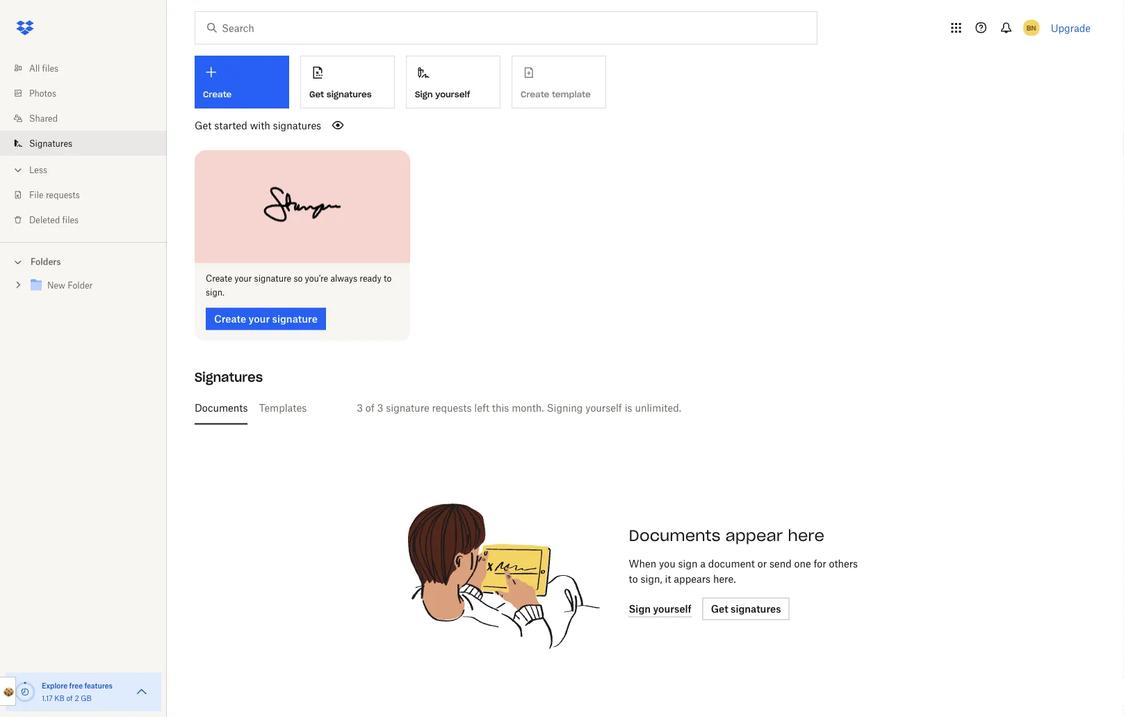 Task type: describe. For each thing, give the bounding box(es) containing it.
folders button
[[0, 251, 167, 272]]

deleted files
[[29, 215, 79, 225]]

signing
[[547, 402, 583, 414]]

create button
[[195, 56, 289, 109]]

1 horizontal spatial sign yourself button
[[629, 601, 692, 617]]

sign,
[[641, 573, 663, 585]]

2 vertical spatial signature
[[386, 402, 430, 414]]

free
[[69, 681, 83, 690]]

folders
[[31, 257, 61, 267]]

always
[[331, 273, 358, 284]]

your for create your signature so you're always ready to sign.
[[235, 273, 252, 284]]

it
[[665, 573, 672, 585]]

appears
[[674, 573, 711, 585]]

1 horizontal spatial get signatures
[[711, 603, 782, 615]]

Search text field
[[222, 20, 789, 35]]

signatures list item
[[0, 131, 167, 156]]

0 horizontal spatial sign yourself button
[[406, 56, 501, 109]]

create for create your signature
[[214, 313, 246, 325]]

tab list containing documents
[[195, 391, 1097, 425]]

shared link
[[11, 106, 167, 131]]

0 vertical spatial get signatures button
[[301, 56, 395, 109]]

create your signature
[[214, 313, 318, 325]]

unlimited.
[[635, 402, 682, 414]]

documents tab
[[195, 391, 248, 425]]

documents for documents
[[195, 402, 248, 414]]

documents for documents appear here
[[629, 526, 721, 545]]

signatures link
[[11, 131, 167, 156]]

your for create your signature
[[249, 313, 270, 325]]

2 3 from the left
[[377, 402, 384, 414]]

2 horizontal spatial signatures
[[731, 603, 782, 615]]

bn
[[1027, 23, 1037, 32]]

2 horizontal spatial get
[[711, 603, 729, 615]]

all
[[29, 63, 40, 73]]

0 vertical spatial sign yourself
[[415, 89, 471, 100]]

left
[[475, 402, 490, 414]]

0 horizontal spatial get signatures
[[310, 89, 372, 100]]

sign
[[679, 558, 698, 570]]

signatures inside list item
[[29, 138, 72, 149]]

of inside explore free features 1.17 kb of 2 gb
[[66, 694, 73, 703]]

deleted files link
[[11, 207, 167, 232]]

features
[[84, 681, 113, 690]]

upgrade link
[[1052, 22, 1092, 34]]

create your signature button
[[206, 308, 326, 330]]

deleted
[[29, 215, 60, 225]]

bn button
[[1021, 17, 1043, 39]]

gb
[[81, 694, 92, 703]]

a
[[701, 558, 706, 570]]

1 horizontal spatial sign
[[629, 603, 651, 615]]

to inside create your signature so you're always ready to sign.
[[384, 273, 392, 284]]

photos
[[29, 88, 56, 98]]

less image
[[11, 163, 25, 177]]

when you sign a document or send one for others to sign, it appears here.
[[629, 558, 859, 585]]

all files
[[29, 63, 59, 73]]

explore
[[42, 681, 68, 690]]

quota usage element
[[14, 681, 36, 703]]

1.17
[[42, 694, 53, 703]]

templates tab
[[259, 391, 307, 425]]

this
[[492, 402, 509, 414]]

file requests
[[29, 190, 80, 200]]



Task type: locate. For each thing, give the bounding box(es) containing it.
get started with signatures
[[195, 119, 322, 131]]

get
[[310, 89, 324, 100], [195, 119, 212, 131], [711, 603, 729, 615]]

2 vertical spatial get
[[711, 603, 729, 615]]

documents appear here
[[629, 526, 825, 545]]

0 vertical spatial signature
[[254, 273, 292, 284]]

kb
[[55, 694, 65, 703]]

0 horizontal spatial sign
[[415, 89, 433, 100]]

1 horizontal spatial sign yourself
[[629, 603, 692, 615]]

1 horizontal spatial files
[[62, 215, 79, 225]]

1 horizontal spatial documents
[[629, 526, 721, 545]]

0 horizontal spatial sign yourself
[[415, 89, 471, 100]]

signatures
[[327, 89, 372, 100], [273, 119, 322, 131], [731, 603, 782, 615]]

1 horizontal spatial to
[[629, 573, 638, 585]]

your inside "button"
[[249, 313, 270, 325]]

folder
[[68, 280, 93, 291]]

documents up 'you'
[[629, 526, 721, 545]]

2 vertical spatial create
[[214, 313, 246, 325]]

0 vertical spatial files
[[42, 63, 59, 73]]

1 3 from the left
[[357, 402, 363, 414]]

for
[[814, 558, 827, 570]]

1 vertical spatial your
[[249, 313, 270, 325]]

1 horizontal spatial yourself
[[586, 402, 623, 414]]

create inside create popup button
[[203, 89, 232, 100]]

0 vertical spatial sign
[[415, 89, 433, 100]]

new
[[47, 280, 65, 291]]

1 vertical spatial create
[[206, 273, 232, 284]]

1 vertical spatial signatures
[[195, 369, 263, 385]]

create down sign.
[[214, 313, 246, 325]]

upgrade
[[1052, 22, 1092, 34]]

0 vertical spatial yourself
[[436, 89, 471, 100]]

you're
[[305, 273, 328, 284]]

signatures down shared
[[29, 138, 72, 149]]

documents
[[195, 402, 248, 414], [629, 526, 721, 545]]

create for create your signature so you're always ready to sign.
[[206, 273, 232, 284]]

0 vertical spatial sign yourself button
[[406, 56, 501, 109]]

requests right file
[[46, 190, 80, 200]]

to
[[384, 273, 392, 284], [629, 573, 638, 585]]

yourself
[[436, 89, 471, 100], [586, 402, 623, 414], [654, 603, 692, 615]]

or
[[758, 558, 767, 570]]

1 vertical spatial sign yourself button
[[629, 601, 692, 617]]

1 horizontal spatial get
[[310, 89, 324, 100]]

yourself inside tab list
[[586, 402, 623, 414]]

1 vertical spatial get
[[195, 119, 212, 131]]

sign
[[415, 89, 433, 100], [629, 603, 651, 615]]

others
[[830, 558, 859, 570]]

files right all
[[42, 63, 59, 73]]

sign yourself button
[[406, 56, 501, 109], [629, 601, 692, 617]]

signature
[[254, 273, 292, 284], [272, 313, 318, 325], [386, 402, 430, 414]]

signature inside create your signature so you're always ready to sign.
[[254, 273, 292, 284]]

get down here.
[[711, 603, 729, 615]]

0 horizontal spatial documents
[[195, 402, 248, 414]]

file requests link
[[11, 182, 167, 207]]

0 horizontal spatial files
[[42, 63, 59, 73]]

started
[[214, 119, 248, 131]]

new folder
[[47, 280, 93, 291]]

0 vertical spatial get signatures
[[310, 89, 372, 100]]

1 horizontal spatial get signatures button
[[703, 598, 790, 620]]

0 vertical spatial signatures
[[29, 138, 72, 149]]

list
[[0, 47, 167, 242]]

dropbox image
[[11, 14, 39, 42]]

0 vertical spatial of
[[366, 402, 375, 414]]

0 vertical spatial get
[[310, 89, 324, 100]]

3
[[357, 402, 363, 414], [377, 402, 384, 414]]

create up started
[[203, 89, 232, 100]]

0 vertical spatial your
[[235, 273, 252, 284]]

files for all files
[[42, 63, 59, 73]]

2 vertical spatial yourself
[[654, 603, 692, 615]]

shared
[[29, 113, 58, 123]]

all files link
[[11, 56, 167, 81]]

appear
[[726, 526, 783, 545]]

0 horizontal spatial to
[[384, 273, 392, 284]]

files right deleted
[[62, 215, 79, 225]]

1 vertical spatial signatures
[[273, 119, 322, 131]]

signature for create your signature
[[272, 313, 318, 325]]

1 horizontal spatial requests
[[432, 402, 472, 414]]

3 of 3 signature requests left this month. signing yourself is unlimited.
[[357, 402, 682, 414]]

create up sign.
[[206, 273, 232, 284]]

month.
[[512, 402, 545, 414]]

so
[[294, 273, 303, 284]]

to down when
[[629, 573, 638, 585]]

document
[[709, 558, 755, 570]]

0 horizontal spatial signatures
[[273, 119, 322, 131]]

0 horizontal spatial of
[[66, 694, 73, 703]]

send
[[770, 558, 792, 570]]

files
[[42, 63, 59, 73], [62, 215, 79, 225]]

1 vertical spatial to
[[629, 573, 638, 585]]

1 horizontal spatial signatures
[[327, 89, 372, 100]]

new folder link
[[28, 277, 156, 295]]

1 vertical spatial of
[[66, 694, 73, 703]]

to right ready
[[384, 273, 392, 284]]

1 vertical spatial requests
[[432, 402, 472, 414]]

1 vertical spatial sign
[[629, 603, 651, 615]]

your down create your signature so you're always ready to sign. on the left
[[249, 313, 270, 325]]

1 horizontal spatial of
[[366, 402, 375, 414]]

0 vertical spatial to
[[384, 273, 392, 284]]

signatures up documents tab
[[195, 369, 263, 385]]

1 vertical spatial sign yourself
[[629, 603, 692, 615]]

signatures
[[29, 138, 72, 149], [195, 369, 263, 385]]

you
[[660, 558, 676, 570]]

1 vertical spatial get signatures
[[711, 603, 782, 615]]

signature for create your signature so you're always ready to sign.
[[254, 273, 292, 284]]

create inside create your signature "button"
[[214, 313, 246, 325]]

get signatures
[[310, 89, 372, 100], [711, 603, 782, 615]]

get up get started with signatures on the top
[[310, 89, 324, 100]]

1 vertical spatial documents
[[629, 526, 721, 545]]

file
[[29, 190, 44, 200]]

templates
[[259, 402, 307, 414]]

0 horizontal spatial signatures
[[29, 138, 72, 149]]

photos link
[[11, 81, 167, 106]]

tab list
[[195, 391, 1097, 425]]

0 vertical spatial create
[[203, 89, 232, 100]]

signature inside "button"
[[272, 313, 318, 325]]

when
[[629, 558, 657, 570]]

2 horizontal spatial yourself
[[654, 603, 692, 615]]

1 horizontal spatial signatures
[[195, 369, 263, 385]]

your up the create your signature
[[235, 273, 252, 284]]

1 vertical spatial signature
[[272, 313, 318, 325]]

2
[[75, 694, 79, 703]]

0 horizontal spatial 3
[[357, 402, 363, 414]]

create inside create your signature so you're always ready to sign.
[[206, 273, 232, 284]]

requests
[[46, 190, 80, 200], [432, 402, 472, 414]]

sign.
[[206, 287, 225, 298]]

create your signature so you're always ready to sign.
[[206, 273, 392, 298]]

create
[[203, 89, 232, 100], [206, 273, 232, 284], [214, 313, 246, 325]]

sign yourself
[[415, 89, 471, 100], [629, 603, 692, 615]]

requests left 'left'
[[432, 402, 472, 414]]

one
[[795, 558, 812, 570]]

1 vertical spatial files
[[62, 215, 79, 225]]

0 horizontal spatial get
[[195, 119, 212, 131]]

1 vertical spatial get signatures button
[[703, 598, 790, 620]]

0 horizontal spatial get signatures button
[[301, 56, 395, 109]]

your
[[235, 273, 252, 284], [249, 313, 270, 325]]

1 horizontal spatial 3
[[377, 402, 384, 414]]

0 vertical spatial signatures
[[327, 89, 372, 100]]

documents left templates tab
[[195, 402, 248, 414]]

with
[[250, 119, 270, 131]]

less
[[29, 165, 47, 175]]

here
[[788, 526, 825, 545]]

0 vertical spatial requests
[[46, 190, 80, 200]]

1 vertical spatial yourself
[[586, 402, 623, 414]]

0 horizontal spatial yourself
[[436, 89, 471, 100]]

get signatures button
[[301, 56, 395, 109], [703, 598, 790, 620]]

get left started
[[195, 119, 212, 131]]

explore free features 1.17 kb of 2 gb
[[42, 681, 113, 703]]

of
[[366, 402, 375, 414], [66, 694, 73, 703]]

0 vertical spatial documents
[[195, 402, 248, 414]]

ready
[[360, 273, 382, 284]]

here.
[[714, 573, 736, 585]]

is
[[625, 402, 633, 414]]

0 horizontal spatial requests
[[46, 190, 80, 200]]

create for create
[[203, 89, 232, 100]]

your inside create your signature so you're always ready to sign.
[[235, 273, 252, 284]]

files for deleted files
[[62, 215, 79, 225]]

2 vertical spatial signatures
[[731, 603, 782, 615]]

list containing all files
[[0, 47, 167, 242]]

to inside when you sign a document or send one for others to sign, it appears here.
[[629, 573, 638, 585]]



Task type: vqa. For each thing, say whether or not it's contained in the screenshot.
rightmost Sign yourself button
yes



